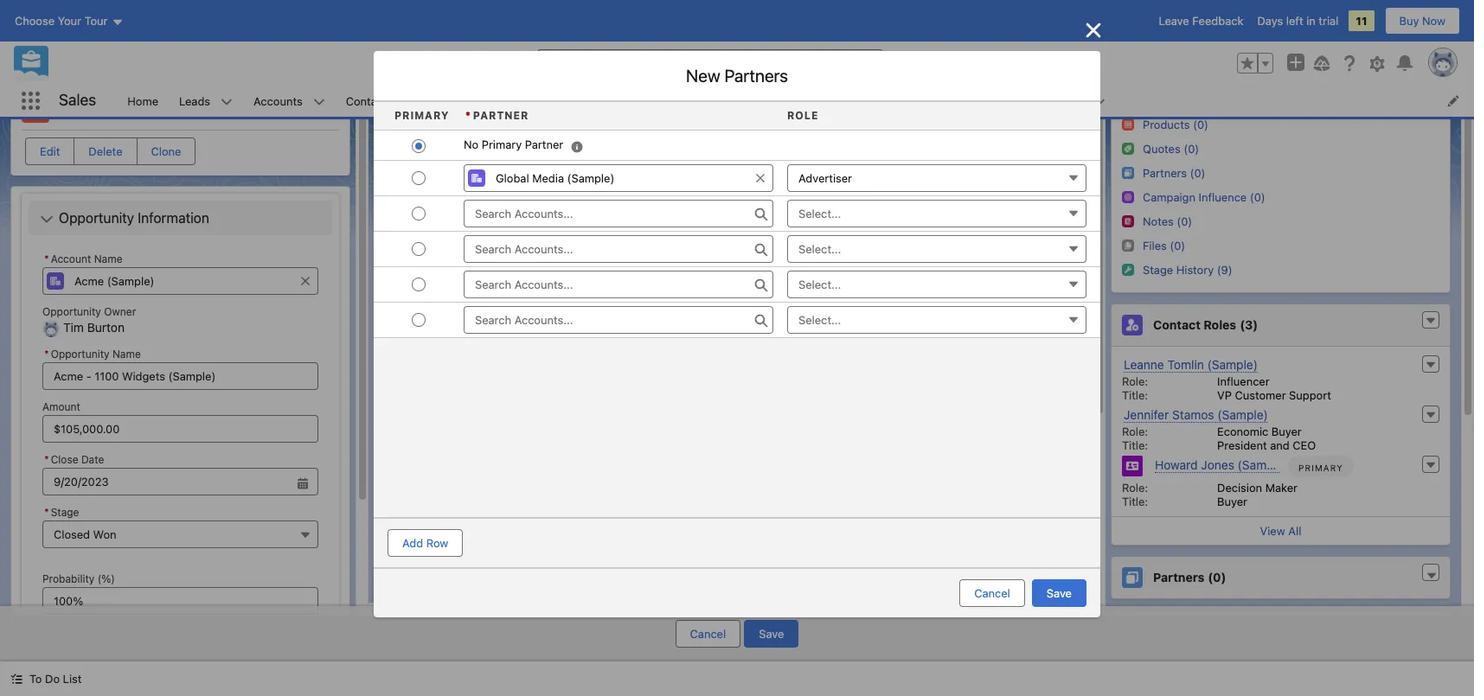 Task type: locate. For each thing, give the bounding box(es) containing it.
0 vertical spatial stage
[[423, 140, 456, 154]]

view all link
[[1112, 517, 1450, 545]]

Role, Advertiser button
[[787, 164, 1087, 192]]

0 vertical spatial group
[[1237, 53, 1274, 74]]

1 vertical spatial information
[[498, 522, 569, 538]]

leanne tomlin (sample) link
[[1124, 357, 1258, 373]]

files image
[[1122, 239, 1134, 251]]

0 vertical spatial save
[[1047, 587, 1072, 601]]

probability
[[42, 573, 95, 586]]

2 vertical spatial role:
[[1122, 481, 1148, 495]]

text default image inside to do list button
[[10, 673, 22, 686]]

opportunity owner
[[42, 305, 136, 318]]

0 vertical spatial role:
[[1122, 375, 1148, 389]]

1 vertical spatial stage
[[1143, 263, 1173, 277]]

Search Accounts... text field
[[464, 200, 774, 227], [464, 235, 774, 263], [464, 270, 774, 298]]

forecasts link
[[631, 85, 703, 117]]

title:
[[1122, 389, 1148, 402], [1122, 439, 1148, 453], [1122, 495, 1148, 509]]

0 horizontal spatial information
[[138, 210, 209, 226]]

contact image
[[1122, 456, 1143, 477]]

leads link
[[169, 85, 221, 117]]

analytics
[[985, 94, 1033, 108]]

tasks list item
[[1043, 85, 1116, 117]]

* left account
[[44, 253, 49, 266]]

0 horizontal spatial partners
[[725, 66, 788, 86]]

partners left (0)
[[1153, 570, 1205, 585]]

successful
[[883, 199, 943, 212]]

2 role, select... button from the top
[[787, 306, 1087, 334]]

edit button
[[25, 138, 75, 165]]

Role, Select... button
[[787, 200, 1087, 227], [787, 306, 1087, 334]]

stage down * close date
[[51, 507, 79, 520]]

0 vertical spatial information
[[138, 210, 209, 226]]

* opportunity name
[[44, 348, 141, 361]]

None text field
[[42, 363, 318, 391]]

primary down opportunities
[[395, 109, 450, 122]]

group
[[1237, 53, 1274, 74], [42, 450, 318, 496]]

opportunity up "* opportunity name"
[[42, 305, 101, 318]]

amount
[[42, 401, 80, 414]]

economic
[[1218, 425, 1269, 439]]

0 vertical spatial title:
[[1122, 389, 1148, 402]]

description
[[422, 522, 494, 538]]

2 vertical spatial search accounts... text field
[[464, 270, 774, 298]]

opportunity for opportunity information
[[59, 210, 134, 226]]

guidance
[[727, 167, 784, 182]]

1 role, select... button from the top
[[787, 200, 1087, 227]]

roles
[[1204, 318, 1237, 332]]

group down amount text box
[[42, 450, 318, 496]]

1 vertical spatial group
[[42, 450, 318, 496]]

0 horizontal spatial stage
[[51, 507, 79, 520]]

tasks link
[[1043, 85, 1094, 117]]

1 vertical spatial name
[[112, 348, 141, 361]]

1 horizontal spatial text default image
[[403, 525, 417, 539]]

0 horizontal spatial close
[[51, 454, 78, 467]]

(sample) up economic
[[1218, 408, 1268, 422]]

* down amount
[[44, 454, 49, 467]]

1 horizontal spatial information
[[498, 522, 569, 538]]

tab list containing activity
[[385, 296, 1076, 330]]

new
[[686, 66, 720, 86]]

opportunity image
[[22, 95, 49, 123]]

1 vertical spatial opportunity
[[42, 305, 101, 318]]

add
[[402, 536, 423, 550]]

* account name
[[44, 253, 122, 266]]

opportunity inside dropdown button
[[59, 210, 134, 226]]

role, select... button for 2nd search accounts... text field from the top of the page
[[787, 235, 1087, 263]]

Global Media (Sample) text field
[[464, 164, 774, 192]]

t
[[389, 247, 392, 260]]

partners
[[725, 66, 788, 86], [1153, 570, 1205, 585]]

stage up fields at left top
[[423, 140, 456, 154]]

partner down calendar
[[525, 138, 563, 151]]

stage for stage history (9)
[[1143, 263, 1173, 277]]

1 horizontal spatial buyer
[[1272, 425, 1302, 439]]

success
[[807, 167, 857, 182]]

leads
[[179, 94, 210, 108]]

accounts list item
[[243, 85, 335, 117]]

* down * close date
[[44, 507, 49, 520]]

0 horizontal spatial save button
[[744, 620, 799, 648]]

0 vertical spatial name
[[94, 253, 122, 266]]

3 role: from the top
[[1122, 481, 1148, 495]]

0 vertical spatial role, select... button
[[787, 235, 1087, 263]]

1 horizontal spatial partners
[[1153, 570, 1205, 585]]

date
[[389, 214, 411, 226], [81, 454, 104, 467]]

role: down contact "image"
[[1122, 481, 1148, 495]]

1 vertical spatial search accounts... text field
[[464, 235, 774, 263]]

name down owner
[[112, 348, 141, 361]]

1 vertical spatial cancel
[[690, 627, 726, 641]]

text default image for to do list
[[10, 673, 22, 686]]

stage
[[423, 140, 456, 154], [1143, 263, 1173, 277], [51, 507, 79, 520]]

1 vertical spatial title:
[[1122, 439, 1148, 453]]

* down opportunities
[[466, 109, 471, 122]]

search accounts... text field down global media (sample) text field
[[464, 200, 774, 227]]

1 title: from the top
[[1122, 389, 1148, 402]]

0 vertical spatial search accounts... text field
[[464, 200, 774, 227]]

1 vertical spatial date
[[81, 454, 104, 467]]

title: up jennifer
[[1122, 389, 1148, 402]]

home
[[127, 94, 158, 108]]

1 vertical spatial close
[[51, 454, 78, 467]]

0 vertical spatial role, select... button
[[787, 200, 1087, 227]]

opportunity up the * account name
[[59, 210, 134, 226]]

1 vertical spatial role, select... button
[[787, 306, 1087, 334]]

key fields
[[385, 167, 446, 182]]

stage down the files (0) link
[[1143, 263, 1173, 277]]

maker
[[1266, 481, 1298, 495]]

0 horizontal spatial cancel button
[[675, 620, 741, 648]]

accounts
[[254, 94, 303, 108]]

partners up dashboards
[[725, 66, 788, 86]]

jennifer stamos (sample) link
[[1124, 408, 1268, 423]]

-
[[106, 99, 113, 117]]

(sample) for leanne tomlin (sample)
[[1208, 357, 1258, 372]]

notes (0)
[[1143, 215, 1193, 228]]

None text field
[[42, 469, 318, 496]]

2 title: from the top
[[1122, 439, 1148, 453]]

partner up no primary partner
[[473, 109, 529, 122]]

1 horizontal spatial group
[[1237, 53, 1274, 74]]

1 horizontal spatial primary
[[482, 138, 522, 151]]

notes image
[[1122, 215, 1134, 227]]

buy now
[[1400, 14, 1446, 28]]

dashboards link
[[703, 85, 787, 117]]

reports
[[820, 94, 861, 108]]

2 role, select... button from the top
[[787, 270, 1087, 298]]

* stage
[[44, 507, 79, 520]]

role: down the leanne
[[1122, 375, 1148, 389]]

1 vertical spatial save button
[[744, 620, 799, 648]]

0 vertical spatial date
[[389, 214, 411, 226]]

2 horizontal spatial stage
[[1143, 263, 1173, 277]]

close
[[389, 201, 416, 214], [51, 454, 78, 467]]

(sample) for jennifer stamos (sample)
[[1218, 408, 1268, 422]]

customer
[[1235, 389, 1286, 402]]

a
[[874, 199, 880, 212]]

search accounts... text field up search accounts... text box
[[464, 270, 774, 298]]

1 horizontal spatial date
[[389, 214, 411, 226]]

information down clone
[[138, 210, 209, 226]]

1 role, select... button from the top
[[787, 235, 1087, 263]]

0 vertical spatial opportunity
[[59, 210, 134, 226]]

2 select... from the top
[[799, 242, 841, 256]]

tab list
[[385, 296, 1076, 330]]

search accounts... text field up history
[[464, 235, 774, 263]]

1 horizontal spatial stage
[[423, 140, 456, 154]]

accounts link
[[243, 85, 313, 117]]

contact roles element
[[1111, 304, 1451, 546]]

(sample) right leads link
[[221, 99, 289, 117]]

*
[[466, 109, 471, 122], [44, 253, 49, 266], [44, 348, 49, 361], [44, 454, 49, 467], [44, 507, 49, 520]]

role: down jennifer
[[1122, 425, 1148, 439]]

inverse image
[[1083, 20, 1104, 41]]

howard jones (sample) link
[[1155, 458, 1289, 473]]

(%)
[[97, 573, 115, 586]]

influence (0)
[[1199, 190, 1266, 204]]

information
[[138, 210, 209, 226], [498, 522, 569, 538]]

1 horizontal spatial cancel
[[975, 587, 1011, 601]]

files (0)
[[1143, 239, 1186, 253]]

partners (0)
[[1153, 570, 1226, 585]]

primary down * partner
[[482, 138, 522, 151]]

* partner
[[466, 109, 529, 122]]

1 role: from the top
[[1122, 375, 1148, 389]]

Role, Select... button
[[787, 235, 1087, 263], [787, 270, 1087, 298]]

text default image inside description information dropdown button
[[403, 525, 417, 539]]

(sample) for howard jones (sample)
[[1238, 458, 1289, 472]]

* for * account name
[[44, 253, 49, 266]]

group down 'days'
[[1237, 53, 1274, 74]]

2 vertical spatial text default image
[[10, 673, 22, 686]]

name right account
[[94, 253, 122, 266]]

0 vertical spatial close
[[389, 201, 416, 214]]

0 vertical spatial text default image
[[1425, 315, 1437, 327]]

title: up contact "image"
[[1122, 439, 1148, 453]]

role, select... button for third search accounts... text field
[[787, 270, 1087, 298]]

1 vertical spatial role, select... button
[[787, 270, 1087, 298]]

information inside opportunity information dropdown button
[[138, 210, 209, 226]]

opportunity down opportunity owner
[[51, 348, 110, 361]]

fields
[[410, 167, 446, 182]]

quotes (0)
[[1143, 142, 1199, 156]]

title: down contact "image"
[[1122, 495, 1148, 509]]

* inside group
[[44, 454, 49, 467]]

role: for jennifer stamos (sample)
[[1122, 425, 1148, 439]]

2 vertical spatial title:
[[1122, 495, 1148, 509]]

* for * stage
[[44, 507, 49, 520]]

(sample) up influencer
[[1208, 357, 1258, 372]]

partners (0) link
[[1143, 166, 1206, 181]]

closed
[[834, 199, 871, 212]]

1 vertical spatial primary
[[482, 138, 522, 151]]

sales
[[59, 91, 96, 109]]

1 vertical spatial partner
[[525, 138, 563, 151]]

contacts list item
[[335, 85, 426, 117]]

0 horizontal spatial save
[[759, 627, 784, 641]]

1 vertical spatial role:
[[1122, 425, 1148, 439]]

0 horizontal spatial text default image
[[10, 673, 22, 686]]

(sample) down president and ceo
[[1238, 458, 1289, 472]]

1 vertical spatial buyer
[[1218, 495, 1248, 509]]

president
[[1218, 439, 1267, 453]]

1 vertical spatial cancel button
[[675, 620, 741, 648]]

files (0) link
[[1143, 239, 1186, 254]]

select...
[[799, 206, 841, 220], [799, 242, 841, 256], [799, 277, 841, 291], [799, 313, 841, 327]]

leave feedback link
[[1159, 14, 1244, 28]]

2 horizontal spatial text default image
[[1425, 315, 1437, 327]]

close down "key"
[[389, 201, 416, 214]]

save
[[1047, 587, 1072, 601], [759, 627, 784, 641]]

0 horizontal spatial primary
[[395, 109, 450, 122]]

* up amount
[[44, 348, 49, 361]]

information right description
[[498, 522, 569, 538]]

name for * account name
[[94, 253, 122, 266]]

1 vertical spatial text default image
[[403, 525, 417, 539]]

closed
[[462, 140, 501, 154]]

buyer
[[1272, 425, 1302, 439], [1218, 495, 1248, 509]]

(sample)
[[221, 99, 289, 117], [1208, 357, 1258, 372], [1218, 408, 1268, 422], [1238, 458, 1289, 472]]

text default image
[[1425, 315, 1437, 327], [403, 525, 417, 539], [10, 673, 22, 686]]

0 horizontal spatial group
[[42, 450, 318, 496]]

date inside close date
[[389, 214, 411, 226]]

description information button
[[395, 516, 1066, 544]]

0 horizontal spatial date
[[81, 454, 104, 467]]

left
[[1286, 14, 1304, 28]]

1 search accounts... text field from the top
[[464, 200, 774, 227]]

dashboards
[[714, 94, 777, 108]]

1 horizontal spatial save button
[[1032, 580, 1087, 607]]

campaign influence image
[[1122, 191, 1134, 203]]

2 role: from the top
[[1122, 425, 1148, 439]]

1 horizontal spatial cancel button
[[960, 580, 1025, 607]]

leanne tomlin (sample)
[[1124, 357, 1258, 372]]

quotes
[[904, 94, 942, 108]]

Probability (%) text field
[[42, 588, 318, 616]]

0 vertical spatial cancel
[[975, 587, 1011, 601]]

* for * close date
[[44, 454, 49, 467]]

home link
[[117, 85, 169, 117]]

calendar list item
[[541, 85, 631, 117]]

information inside description information dropdown button
[[498, 522, 569, 538]]

list
[[117, 85, 1474, 117]]

role, select... button for first search accounts... text field
[[787, 200, 1087, 227]]

close up the * stage
[[51, 454, 78, 467]]

role:
[[1122, 375, 1148, 389], [1122, 425, 1148, 439], [1122, 481, 1148, 495]]

2 search accounts... text field from the top
[[464, 235, 774, 263]]

1 horizontal spatial close
[[389, 201, 416, 214]]



Task type: describe. For each thing, give the bounding box(es) containing it.
1 horizontal spatial save
[[1047, 587, 1072, 601]]

activity link
[[395, 296, 442, 330]]

text default image
[[40, 213, 54, 227]]

2 vertical spatial opportunity
[[51, 348, 110, 361]]

days
[[1258, 14, 1283, 28]]

opportunities list item
[[426, 85, 541, 117]]

leave feedback
[[1159, 14, 1244, 28]]

Search Accounts... text field
[[464, 306, 774, 334]]

quotes link
[[894, 85, 952, 117]]

opportunity for opportunity owner
[[42, 305, 101, 318]]

delete button
[[74, 138, 137, 165]]

0 vertical spatial partners
[[725, 66, 788, 86]]

advertiser
[[799, 171, 852, 185]]

guidance for success
[[727, 167, 857, 182]]

title: for jennifer stamos (sample)
[[1122, 439, 1148, 453]]

no
[[464, 138, 479, 151]]

contact roles (3)
[[1153, 318, 1258, 332]]

1 select... from the top
[[799, 206, 841, 220]]

opportunities
[[436, 94, 508, 108]]

0 vertical spatial partner
[[473, 109, 529, 122]]

key
[[385, 167, 407, 182]]

role: for leanne tomlin (sample)
[[1122, 375, 1148, 389]]

now
[[1423, 14, 1446, 28]]

search... button
[[537, 49, 883, 77]]

quotes list item
[[894, 85, 975, 117]]

path options list box
[[423, 92, 1076, 119]]

products (0) link
[[1143, 118, 1209, 132]]

leanne
[[1124, 357, 1164, 372]]

president and ceo
[[1218, 439, 1316, 453]]

campaign
[[1143, 190, 1196, 204]]

products image
[[1122, 118, 1134, 130]]

reports link
[[809, 85, 871, 117]]

0 horizontal spatial buyer
[[1218, 495, 1248, 509]]

buy
[[1400, 14, 1419, 28]]

owner
[[104, 305, 136, 318]]

group containing *
[[42, 450, 318, 496]]

primary
[[1299, 463, 1344, 473]]

for
[[787, 167, 804, 182]]

analytics link
[[975, 85, 1043, 117]]

0 vertical spatial cancel button
[[960, 580, 1025, 607]]

* for * opportunity name
[[44, 348, 49, 361]]

calendar
[[551, 94, 598, 108]]

howard jones (sample)
[[1155, 458, 1289, 472]]

you've
[[794, 199, 831, 212]]

view all
[[1260, 524, 1302, 538]]

trial
[[1319, 14, 1339, 28]]

history link
[[620, 296, 665, 330]]

stamos
[[1172, 408, 1215, 422]]

reports list item
[[809, 85, 894, 117]]

to do list button
[[0, 662, 92, 697]]

1 vertical spatial save
[[759, 627, 784, 641]]

information for opportunity information
[[138, 210, 209, 226]]

stage for stage closed won
[[423, 140, 456, 154]]

great
[[727, 199, 757, 212]]

list containing home
[[117, 85, 1474, 117]]

activity
[[395, 305, 442, 321]]

leads list item
[[169, 85, 243, 117]]

no primary partner
[[464, 138, 563, 151]]

amoun t
[[389, 234, 423, 260]]

do
[[45, 672, 60, 686]]

3 title: from the top
[[1122, 495, 1148, 509]]

feedback
[[1193, 14, 1244, 28]]

howard
[[1155, 458, 1198, 472]]

0 vertical spatial buyer
[[1272, 425, 1302, 439]]

4 select... from the top
[[799, 313, 841, 327]]

list
[[63, 672, 82, 686]]

jones
[[1201, 458, 1235, 472]]

view
[[1260, 524, 1286, 538]]

history (9)
[[1177, 263, 1233, 277]]

details link
[[473, 296, 520, 330]]

clone
[[151, 145, 181, 158]]

details tab panel
[[385, 330, 1076, 697]]

The deal is at 10% because they are at the sales process stage of defining their requirements.  It is not clear whether our solutions are a good fit or not but they are willing to discuss this in detail. text field
[[620, 563, 1056, 606]]

0 horizontal spatial cancel
[[690, 627, 726, 641]]

* close date
[[44, 454, 104, 467]]

add row button
[[388, 530, 463, 557]]

3 select... from the top
[[799, 277, 841, 291]]

buy now button
[[1385, 7, 1461, 35]]

text default image inside contact roles element
[[1425, 315, 1437, 327]]

opportunity information button
[[32, 204, 329, 232]]

dashboards list item
[[703, 85, 809, 117]]

title: for leanne tomlin (sample)
[[1122, 389, 1148, 402]]

details
[[473, 305, 520, 321]]

1 vertical spatial partners
[[1153, 570, 1205, 585]]

account
[[51, 253, 91, 266]]

vp customer support
[[1218, 389, 1332, 402]]

probability (%)
[[42, 573, 115, 586]]

close date
[[389, 201, 416, 226]]

information for description information
[[498, 522, 569, 538]]

all
[[1289, 524, 1302, 538]]

quotes (0) link
[[1143, 142, 1199, 157]]

stage history image
[[1122, 264, 1134, 276]]

contacts link
[[335, 85, 404, 117]]

3 search accounts... text field from the top
[[464, 270, 774, 298]]

calendar link
[[541, 85, 609, 117]]

to do list
[[29, 672, 82, 686]]

name for * opportunity name
[[112, 348, 141, 361]]

partners image
[[1122, 167, 1134, 179]]

role, select... button for search accounts... text box
[[787, 306, 1087, 334]]

search...
[[571, 56, 617, 70]]

close inside group
[[51, 454, 78, 467]]

2 vertical spatial stage
[[51, 507, 79, 520]]

0 vertical spatial save button
[[1032, 580, 1087, 607]]

products (0)
[[1143, 118, 1209, 132]]

quotes image
[[1122, 142, 1134, 155]]

deal.
[[946, 199, 973, 212]]

ceo
[[1293, 439, 1316, 453]]

history
[[620, 305, 665, 321]]

campaign influence (0)
[[1143, 190, 1266, 204]]

0 vertical spatial primary
[[395, 109, 450, 122]]

row
[[426, 536, 448, 550]]

vp
[[1218, 389, 1232, 402]]

stage history (9) link
[[1143, 263, 1233, 278]]

9/20/2023
[[434, 201, 492, 215]]

Amount text field
[[42, 416, 318, 443]]

role
[[787, 109, 819, 122]]

and
[[1270, 439, 1290, 453]]

text default image for description information
[[403, 525, 417, 539]]

description information
[[422, 522, 569, 538]]

great work! you've closed a successful deal.
[[727, 199, 973, 212]]

opportunity information
[[59, 210, 209, 226]]

stage closed won
[[423, 140, 528, 154]]

won
[[504, 140, 528, 154]]

* for * partner
[[466, 109, 471, 122]]

edit
[[40, 145, 60, 158]]

influencer
[[1218, 375, 1270, 389]]

delete
[[89, 145, 122, 158]]

jennifer stamos (sample)
[[1124, 408, 1268, 422]]



Task type: vqa. For each thing, say whether or not it's contained in the screenshot.
Decision
yes



